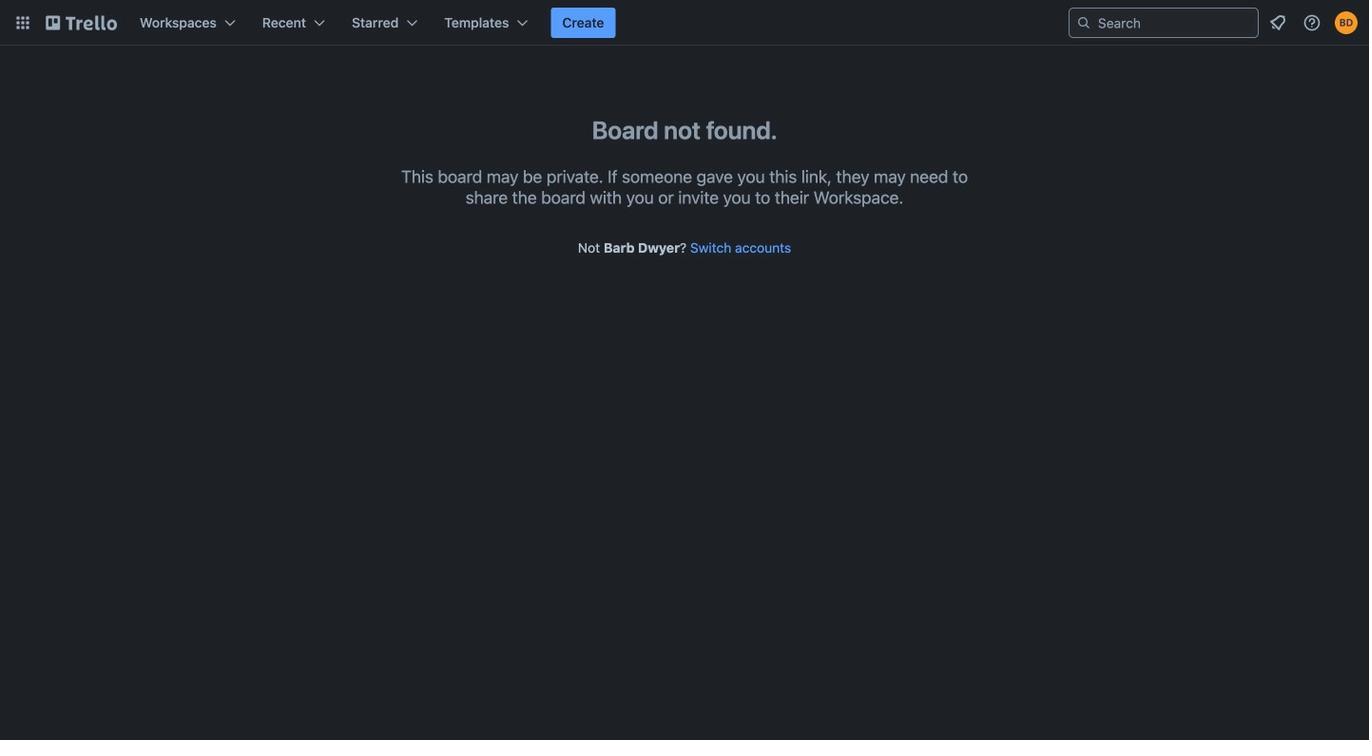 Task type: locate. For each thing, give the bounding box(es) containing it.
open information menu image
[[1303, 13, 1322, 32]]

primary element
[[0, 0, 1369, 46]]

back to home image
[[46, 8, 117, 38]]

search image
[[1076, 15, 1091, 30]]



Task type: vqa. For each thing, say whether or not it's contained in the screenshot.
Add board icon
no



Task type: describe. For each thing, give the bounding box(es) containing it.
barb dwyer (barbdwyer3) image
[[1335, 11, 1358, 34]]

0 notifications image
[[1266, 11, 1289, 34]]

Search field
[[1091, 10, 1258, 36]]



